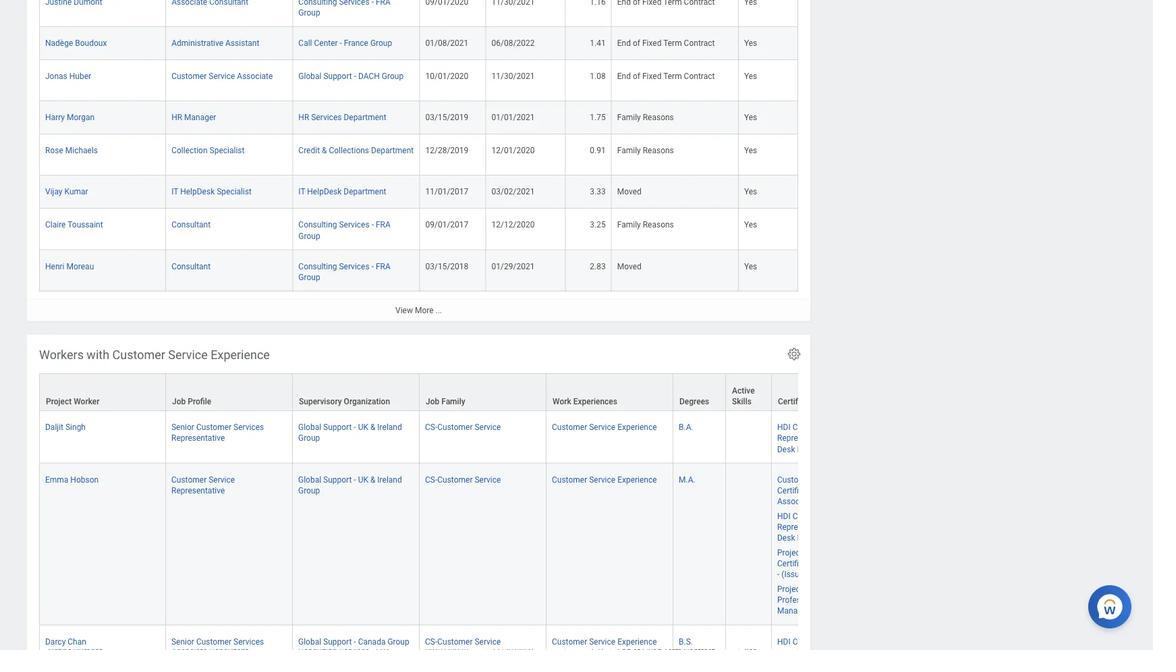 Task type: locate. For each thing, give the bounding box(es) containing it.
experience for darcy chan
[[618, 637, 657, 646]]

1 vertical spatial csr)
[[852, 522, 870, 532]]

hdi inside hdi customer service representative (hdi-csr) - hel
[[778, 637, 791, 646]]

yes element
[[745, 0, 758, 7], [745, 36, 758, 48], [745, 69, 758, 81], [745, 110, 758, 122], [745, 143, 758, 155], [745, 185, 758, 197], [745, 218, 758, 230], [745, 259, 758, 271]]

of
[[633, 38, 641, 48], [633, 72, 641, 81]]

hdi inside hdi customer service representative (hdi-csr) - help desk institute
[[778, 422, 791, 432]]

3 yes element from the top
[[745, 69, 758, 81]]

service inside customer service representative
[[209, 475, 235, 484]]

(hdi- for hdi customer service representative (hdi-csr) - help desk institute
[[833, 433, 852, 443]]

csr) for hdi customer service representative (hdi-csr) - help desk institute
[[852, 433, 870, 443]]

3 hdi from the top
[[778, 637, 791, 646]]

1 ireland from the top
[[378, 422, 402, 432]]

0 vertical spatial hdi
[[778, 422, 791, 432]]

0 vertical spatial end
[[618, 38, 631, 48]]

2 consultant from the top
[[172, 262, 211, 271]]

csr)
[[852, 433, 870, 443], [852, 522, 870, 532], [852, 647, 870, 650]]

family inside popup button
[[442, 397, 466, 406]]

1.41
[[590, 38, 606, 48]]

end of fixed term contract for 1.41
[[618, 38, 715, 48]]

3 reasons from the top
[[643, 220, 674, 230]]

of for 1.08
[[633, 72, 641, 81]]

fra down it helpdesk department
[[376, 220, 391, 230]]

senior customer services representative for global support - uk & ireland group
[[172, 422, 264, 443]]

cs-customer service link for m.a.
[[425, 472, 501, 484]]

family for 1.75
[[618, 113, 641, 122]]

customer service leadership certification - service strategies association link
[[778, 472, 893, 506]]

0 vertical spatial csr)
[[852, 433, 870, 443]]

csr) up internal
[[852, 522, 870, 532]]

global support - uk & ireland group for customer service representative
[[298, 475, 402, 495]]

(hdi- inside hdi customer service representative (hdi-csr) - help desk institute
[[833, 433, 852, 443]]

specialist right collection
[[210, 146, 245, 155]]

customer service experience link for m.a.
[[552, 472, 657, 484]]

helpdesk down collection
[[180, 187, 215, 197]]

reasons for 0.91
[[643, 146, 674, 155]]

institute down (pmp)
[[828, 606, 857, 616]]

2 vertical spatial institute
[[828, 606, 857, 616]]

0 vertical spatial institute
[[798, 444, 827, 454]]

help up internal
[[876, 522, 892, 532]]

helpdesk for specialist
[[180, 187, 215, 197]]

1 family reasons from the top
[[618, 113, 674, 122]]

1 vertical spatial certification
[[778, 559, 822, 568]]

0 vertical spatial cs-
[[425, 422, 438, 432]]

help
[[876, 433, 892, 443], [876, 522, 892, 532]]

family reasons for 1.75
[[618, 113, 674, 122]]

csr) down project management professional (pmp) - project management institute link
[[852, 647, 870, 650]]

& for senior customer services representative
[[371, 422, 376, 432]]

hdi for hdi customer service representative (hdi-csr) - help desk institute
[[778, 422, 791, 432]]

8 yes element from the top
[[745, 259, 758, 271]]

skills
[[733, 397, 752, 406]]

0 vertical spatial senior customer services representative
[[172, 422, 264, 443]]

yes for 1.75
[[745, 113, 758, 122]]

4 yes element from the top
[[745, 110, 758, 122]]

yes element for 1.75
[[745, 110, 758, 122]]

nadège
[[45, 38, 73, 48]]

1 horizontal spatial it
[[299, 187, 305, 197]]

hr services department link
[[299, 110, 387, 122]]

0 vertical spatial consulting services - fra group link
[[299, 0, 391, 17]]

reasons right 1.75
[[643, 113, 674, 122]]

cell inside workers with customer service experience "element"
[[727, 411, 772, 463]]

consulting services - fra group link for 09/01/2017
[[299, 218, 391, 241]]

experience left m.a.
[[618, 475, 657, 484]]

0 vertical spatial end of fixed term contract
[[618, 38, 715, 48]]

fra up call center - france group link at top left
[[376, 0, 391, 7]]

row containing harry morgan
[[39, 101, 799, 134]]

family reasons right 3.25
[[618, 220, 674, 230]]

9 row from the top
[[39, 411, 899, 463]]

0 vertical spatial senior
[[172, 422, 194, 432]]

project inside popup button
[[46, 397, 72, 406]]

- inside hdi customer service representative (hdi-csr) - hel
[[872, 647, 874, 650]]

1 of from the top
[[633, 38, 641, 48]]

0 vertical spatial senior customer services representative link
[[172, 420, 264, 443]]

1 vertical spatial consultant
[[172, 262, 211, 271]]

2 end of fixed term contract from the top
[[618, 72, 715, 81]]

0 vertical spatial uk
[[358, 422, 369, 432]]

group for row containing henri moreau
[[299, 272, 320, 282]]

2 vertical spatial department
[[344, 187, 387, 197]]

2 helpdesk from the left
[[307, 187, 342, 197]]

2 vertical spatial consulting services - fra group link
[[299, 259, 391, 282]]

2 fixed from the top
[[643, 72, 662, 81]]

services for row containing claire toussaint
[[339, 220, 370, 230]]

administrative assistant
[[172, 38, 260, 48]]

1 vertical spatial senior customer services representative link
[[172, 634, 264, 650]]

customer inside hdi customer service representative (hdi-csr) - hel
[[793, 637, 828, 646]]

support for jonas huber
[[324, 72, 352, 81]]

family reasons right 0.91
[[618, 146, 674, 155]]

3 row from the top
[[39, 101, 799, 134]]

2 row from the top
[[39, 60, 799, 101]]

configure workers with customer service experience image
[[787, 347, 802, 362]]

1 fixed from the top
[[643, 38, 662, 48]]

0 vertical spatial family reasons
[[618, 113, 674, 122]]

job inside 'job profile' "popup button"
[[172, 397, 186, 406]]

end for 1.08
[[618, 72, 631, 81]]

1 vertical spatial consulting
[[299, 220, 337, 230]]

2 vertical spatial cs-
[[425, 637, 438, 646]]

11/30/2021
[[492, 72, 535, 81]]

2 senior customer services representative from the top
[[172, 637, 264, 650]]

uk
[[358, 422, 369, 432], [358, 475, 369, 484]]

2 term from the top
[[664, 72, 682, 81]]

7 yes element from the top
[[745, 218, 758, 230]]

1 vertical spatial global support - uk & ireland group
[[298, 475, 402, 495]]

6 yes element from the top
[[745, 185, 758, 197]]

0 vertical spatial consultant
[[172, 220, 211, 230]]

2 vertical spatial cs-customer service link
[[425, 634, 501, 646]]

department up credit & collections department link
[[344, 113, 387, 122]]

boudoux
[[75, 38, 107, 48]]

yes element for 1.08
[[745, 69, 758, 81]]

cs-customer service for m.a.
[[425, 475, 501, 484]]

1 vertical spatial end of fixed term contract
[[618, 72, 715, 81]]

1 hdi customer service representative (hdi-csr) - help desk institute link from the top
[[778, 420, 892, 454]]

family reasons right 1.75
[[618, 113, 674, 122]]

customer service experience for m.a.
[[552, 475, 657, 484]]

2 vertical spatial consulting services - fra group
[[299, 262, 391, 282]]

1 vertical spatial of
[[633, 72, 641, 81]]

end right 1.41
[[618, 38, 631, 48]]

2 moved from the top
[[618, 262, 642, 271]]

7 yes from the top
[[745, 262, 758, 271]]

hobson
[[70, 475, 99, 484]]

1 job from the left
[[172, 397, 186, 406]]

job inside the job family popup button
[[426, 397, 440, 406]]

certification up (issued in the bottom of the page
[[778, 559, 822, 568]]

1 vertical spatial senior customer services representative
[[172, 637, 264, 650]]

1 cs- from the top
[[425, 422, 438, 432]]

(hdi- up the project management internal certification - workday learning - (issued by learning) link
[[833, 522, 852, 532]]

1 vertical spatial cs-customer service
[[425, 475, 501, 484]]

1 senior from the top
[[172, 422, 194, 432]]

3 global from the top
[[298, 475, 321, 484]]

1 vertical spatial hdi customer service representative (hdi-csr) - help desk institute link
[[778, 509, 892, 542]]

1 csr) from the top
[[852, 433, 870, 443]]

job right the organization
[[426, 397, 440, 406]]

0 vertical spatial management
[[805, 548, 853, 557]]

jonas huber
[[45, 72, 91, 81]]

2 family reasons from the top
[[618, 146, 674, 155]]

0 vertical spatial department
[[344, 113, 387, 122]]

3 (hdi- from the top
[[833, 647, 852, 650]]

specialist
[[210, 146, 245, 155], [217, 187, 252, 197]]

project up daljit singh link
[[46, 397, 72, 406]]

project worker column header
[[39, 373, 166, 412]]

1 vertical spatial customer service experience link
[[552, 472, 657, 484]]

csr) inside hdi customer service representative (hdi-csr) - help desk institute
[[852, 433, 870, 443]]

2 vertical spatial reasons
[[643, 220, 674, 230]]

view more ... link
[[27, 299, 811, 321]]

0 vertical spatial hdi customer service representative (hdi-csr) - help desk institute link
[[778, 420, 892, 454]]

it helpdesk department link
[[299, 185, 387, 197]]

moved right "3.33"
[[618, 187, 642, 197]]

1 global support - uk & ireland group from the top
[[298, 422, 402, 443]]

2 consultant link from the top
[[172, 259, 211, 271]]

1 horizontal spatial job
[[426, 397, 440, 406]]

workers with customer service experience
[[39, 348, 270, 362]]

row containing henri moreau
[[39, 250, 799, 291]]

customer
[[172, 72, 207, 81], [112, 348, 165, 362], [196, 422, 232, 432], [438, 422, 473, 432], [552, 422, 588, 432], [793, 422, 828, 432], [172, 475, 207, 484], [438, 475, 473, 484], [552, 475, 588, 484], [778, 475, 813, 484], [793, 511, 828, 521], [196, 637, 232, 646], [438, 637, 473, 646], [552, 637, 588, 646], [793, 637, 828, 646]]

moved
[[618, 187, 642, 197], [618, 262, 642, 271]]

hdi customer service representative (hdi-csr) - hel
[[778, 637, 892, 650]]

6 yes from the top
[[745, 220, 758, 230]]

2 yes element from the top
[[745, 36, 758, 48]]

0 horizontal spatial it
[[172, 187, 178, 197]]

customer service experience link
[[552, 420, 657, 432], [552, 472, 657, 484], [552, 634, 657, 646]]

1 vertical spatial fixed
[[643, 72, 662, 81]]

1 vertical spatial (hdi-
[[833, 522, 852, 532]]

1 end of fixed term contract from the top
[[618, 38, 715, 48]]

2 cs-customer service link from the top
[[425, 472, 501, 484]]

(hdi-
[[833, 433, 852, 443], [833, 522, 852, 532], [833, 647, 852, 650]]

(hdi- inside customer service leadership certification - service strategies association hdi customer service representative (hdi-csr) - help desk institute project management internal certification - workday learning - (issued by learning) project management professional (pmp) - project management institute
[[833, 522, 852, 532]]

claire
[[45, 220, 66, 230]]

0 vertical spatial customer service experience
[[552, 422, 657, 432]]

row containing vijay kumar
[[39, 176, 799, 209]]

desk up (issued in the bottom of the page
[[778, 533, 796, 542]]

daljit singh link
[[45, 420, 86, 432]]

1 vertical spatial management
[[805, 584, 853, 594]]

work experiences
[[553, 397, 618, 406]]

family reasons
[[618, 113, 674, 122], [618, 146, 674, 155], [618, 220, 674, 230]]

0 vertical spatial contract
[[684, 38, 715, 48]]

reasons right 0.91
[[643, 146, 674, 155]]

of right 1.41
[[633, 38, 641, 48]]

0 vertical spatial fra
[[376, 0, 391, 7]]

services for row containing harry morgan
[[311, 113, 342, 122]]

job
[[172, 397, 186, 406], [426, 397, 440, 406]]

1 global support - uk & ireland group link from the top
[[298, 420, 402, 443]]

2 vertical spatial fra
[[376, 262, 391, 271]]

2 support from the top
[[323, 422, 352, 432]]

it down collection
[[172, 187, 178, 197]]

3 csr) from the top
[[852, 647, 870, 650]]

1 row from the top
[[39, 27, 799, 60]]

2 vertical spatial customer service experience link
[[552, 634, 657, 646]]

0 horizontal spatial job
[[172, 397, 186, 406]]

1 vertical spatial uk
[[358, 475, 369, 484]]

it helpdesk specialist
[[172, 187, 252, 197]]

0 vertical spatial consulting
[[299, 0, 337, 7]]

1 reasons from the top
[[643, 113, 674, 122]]

2 hdi from the top
[[778, 511, 791, 521]]

leadership
[[843, 475, 883, 484]]

0 vertical spatial consulting services - fra group
[[299, 0, 391, 17]]

experience for emma hobson
[[618, 475, 657, 484]]

moved for 2.83
[[618, 262, 642, 271]]

experience down the work experiences "column header"
[[618, 422, 657, 432]]

certification
[[778, 485, 822, 495], [778, 559, 822, 568]]

hdi customer service representative (hdi-csr) - help desk institute link up the project management internal certification - workday learning - (issued by learning) link
[[778, 509, 892, 542]]

0 vertical spatial cs-customer service link
[[425, 420, 501, 432]]

5 yes from the top
[[745, 187, 758, 197]]

2 desk from the top
[[778, 533, 796, 542]]

1 helpdesk from the left
[[180, 187, 215, 197]]

1 vertical spatial cs-customer service link
[[425, 472, 501, 484]]

2 fra from the top
[[376, 220, 391, 230]]

csr) up 'leadership'
[[852, 433, 870, 443]]

cell
[[727, 411, 772, 463]]

1 vertical spatial consulting services - fra group link
[[299, 218, 391, 241]]

09/01/2017
[[426, 220, 469, 230]]

customer service associate link
[[172, 69, 273, 81]]

1 yes element from the top
[[745, 0, 758, 7]]

customer service experience link for b.a.
[[552, 420, 657, 432]]

2 contract from the top
[[684, 72, 715, 81]]

csr) inside hdi customer service representative (hdi-csr) - hel
[[852, 647, 870, 650]]

1 uk from the top
[[358, 422, 369, 432]]

customer inside the eligible for rehire element
[[172, 72, 207, 81]]

supervisory
[[299, 397, 342, 406]]

end for 1.41
[[618, 38, 631, 48]]

group
[[299, 8, 320, 17], [371, 38, 392, 48], [382, 72, 404, 81], [299, 231, 320, 241], [299, 272, 320, 282], [298, 433, 320, 443], [298, 485, 320, 495], [388, 637, 410, 646]]

2 global from the top
[[298, 422, 321, 432]]

2 vertical spatial family reasons
[[618, 220, 674, 230]]

1 consultant link from the top
[[172, 218, 211, 230]]

global inside global support - dach group link
[[299, 72, 322, 81]]

fixed right 1.08
[[643, 72, 662, 81]]

institute up the project management internal certification - workday learning - (issued by learning) link
[[798, 533, 827, 542]]

(issued
[[782, 570, 809, 579]]

consulting for 03/15/2018
[[299, 262, 337, 271]]

job family button
[[420, 374, 546, 410]]

group for row containing jonas huber
[[382, 72, 404, 81]]

0 vertical spatial fixed
[[643, 38, 662, 48]]

5 row from the top
[[39, 176, 799, 209]]

global support - canada group link
[[298, 634, 410, 646]]

2 vertical spatial csr)
[[852, 647, 870, 650]]

2 ireland from the top
[[378, 475, 402, 484]]

0 vertical spatial reasons
[[643, 113, 674, 122]]

helpdesk down credit
[[307, 187, 342, 197]]

2 global support - uk & ireland group link from the top
[[298, 472, 402, 495]]

1 vertical spatial ireland
[[378, 475, 402, 484]]

2 vertical spatial (hdi-
[[833, 647, 852, 650]]

1 vertical spatial customer service experience
[[552, 475, 657, 484]]

1 vertical spatial contract
[[684, 72, 715, 81]]

-
[[372, 0, 374, 7], [340, 38, 342, 48], [354, 72, 357, 81], [372, 220, 374, 230], [372, 262, 374, 271], [354, 422, 356, 432], [872, 433, 874, 443], [354, 475, 356, 484], [824, 485, 826, 495], [872, 522, 874, 532], [824, 559, 826, 568], [778, 570, 780, 579], [850, 595, 852, 605], [354, 637, 356, 646], [872, 647, 874, 650]]

kumar
[[64, 187, 88, 197]]

2 vertical spatial &
[[371, 475, 376, 484]]

0 horizontal spatial helpdesk
[[180, 187, 215, 197]]

0 vertical spatial global support - uk & ireland group
[[298, 422, 402, 443]]

1 desk from the top
[[778, 444, 796, 454]]

2 cs-customer service from the top
[[425, 475, 501, 484]]

department right collections
[[371, 146, 414, 155]]

hdi for hdi customer service representative (hdi-csr) - hel
[[778, 637, 791, 646]]

vijay kumar link
[[45, 185, 88, 197]]

row containing nadège boudoux
[[39, 27, 799, 60]]

consultant link for henri moreau
[[172, 259, 211, 271]]

management down professional
[[778, 606, 826, 616]]

senior customer services representative link for global support - canada group
[[172, 634, 264, 650]]

emma
[[45, 475, 68, 484]]

0 vertical spatial help
[[876, 433, 892, 443]]

2 end from the top
[[618, 72, 631, 81]]

hdi customer service representative (hdi-csr) - help desk institute link
[[778, 420, 892, 454], [778, 509, 892, 542]]

1 senior customer services representative from the top
[[172, 422, 264, 443]]

(hdi- down (pmp)
[[833, 647, 852, 650]]

hr
[[172, 113, 182, 122], [299, 113, 309, 122]]

1 hdi from the top
[[778, 422, 791, 432]]

2 customer service experience link from the top
[[552, 472, 657, 484]]

consulting inside row
[[299, 0, 337, 7]]

experience left the b.s.
[[618, 637, 657, 646]]

(pmp)
[[825, 595, 848, 605]]

consultant link
[[172, 218, 211, 230], [172, 259, 211, 271]]

department down credit & collections department
[[344, 187, 387, 197]]

help up 'leadership'
[[876, 433, 892, 443]]

(hdi- for hdi customer service representative (hdi-csr) - hel
[[833, 647, 852, 650]]

fixed right 1.41
[[643, 38, 662, 48]]

1 vertical spatial global support - uk & ireland group link
[[298, 472, 402, 495]]

1 horizontal spatial helpdesk
[[307, 187, 342, 197]]

6 row from the top
[[39, 209, 799, 250]]

institute up customer service leadership certification - service strategies association link
[[798, 444, 827, 454]]

of right 1.08
[[633, 72, 641, 81]]

2 (hdi- from the top
[[833, 522, 852, 532]]

hr left manager
[[172, 113, 182, 122]]

1 vertical spatial &
[[371, 422, 376, 432]]

1 vertical spatial desk
[[778, 533, 796, 542]]

1 term from the top
[[664, 38, 682, 48]]

2 consulting from the top
[[299, 220, 337, 230]]

it down credit
[[299, 187, 305, 197]]

2 vertical spatial consulting
[[299, 262, 337, 271]]

4 row from the top
[[39, 134, 799, 176]]

2 customer service experience from the top
[[552, 475, 657, 484]]

representative inside hdi customer service representative (hdi-csr) - hel
[[778, 647, 831, 650]]

1 vertical spatial cs-
[[425, 475, 438, 484]]

cs-customer service for b.a.
[[425, 422, 501, 432]]

1 vertical spatial hdi
[[778, 511, 791, 521]]

contract
[[684, 38, 715, 48], [684, 72, 715, 81]]

2 help from the top
[[876, 522, 892, 532]]

desk inside hdi customer service representative (hdi-csr) - help desk institute
[[778, 444, 796, 454]]

3 consulting services - fra group from the top
[[299, 262, 391, 282]]

profile
[[188, 397, 212, 406]]

ireland for senior customer services representative
[[378, 422, 402, 432]]

department
[[344, 113, 387, 122], [371, 146, 414, 155], [344, 187, 387, 197]]

1 cs-customer service from the top
[[425, 422, 501, 432]]

2 hr from the left
[[299, 113, 309, 122]]

2 uk from the top
[[358, 475, 369, 484]]

manager
[[184, 113, 216, 122]]

0 vertical spatial customer service experience link
[[552, 420, 657, 432]]

hdi
[[778, 422, 791, 432], [778, 511, 791, 521], [778, 637, 791, 646]]

certification up association in the right bottom of the page
[[778, 485, 822, 495]]

hr up credit
[[299, 113, 309, 122]]

1 vertical spatial help
[[876, 522, 892, 532]]

1 global from the top
[[299, 72, 322, 81]]

8 row from the top
[[39, 373, 899, 412]]

job left profile
[[172, 397, 186, 406]]

1 help from the top
[[876, 433, 892, 443]]

row containing rose michaels
[[39, 134, 799, 176]]

cs- for m.a.
[[425, 475, 438, 484]]

1 yes from the top
[[745, 38, 758, 48]]

reasons right 3.25
[[643, 220, 674, 230]]

1 vertical spatial reasons
[[643, 146, 674, 155]]

1 consultant from the top
[[172, 220, 211, 230]]

global for hobson
[[298, 475, 321, 484]]

3 family reasons from the top
[[618, 220, 674, 230]]

1 vertical spatial term
[[664, 72, 682, 81]]

representative
[[172, 433, 225, 443], [778, 433, 831, 443], [172, 485, 225, 495], [778, 522, 831, 532], [172, 647, 225, 650], [778, 647, 831, 650]]

huber
[[69, 72, 91, 81]]

institute
[[798, 444, 827, 454], [798, 533, 827, 542], [828, 606, 857, 616]]

0 vertical spatial of
[[633, 38, 641, 48]]

collection specialist
[[172, 146, 245, 155]]

end right 1.08
[[618, 72, 631, 81]]

fra
[[376, 0, 391, 7], [376, 220, 391, 230], [376, 262, 391, 271]]

management up workday
[[805, 548, 853, 557]]

support inside the eligible for rehire element
[[324, 72, 352, 81]]

1 vertical spatial family reasons
[[618, 146, 674, 155]]

2 csr) from the top
[[852, 522, 870, 532]]

global inside "global support - canada group" link
[[298, 637, 321, 646]]

1 vertical spatial fra
[[376, 220, 391, 230]]

01/01/2021
[[492, 113, 535, 122]]

hdi down certifications
[[778, 422, 791, 432]]

workday
[[828, 559, 859, 568]]

0 vertical spatial cs-customer service
[[425, 422, 501, 432]]

specialist down collection specialist
[[217, 187, 252, 197]]

hdi down professional
[[778, 637, 791, 646]]

03/15/2019
[[426, 113, 469, 122]]

1 horizontal spatial hr
[[299, 113, 309, 122]]

global for chan
[[298, 637, 321, 646]]

11 row from the top
[[39, 625, 899, 650]]

project worker button
[[40, 374, 165, 410]]

claire toussaint link
[[45, 218, 103, 230]]

3 consulting services - fra group link from the top
[[299, 259, 391, 282]]

(hdi- inside hdi customer service representative (hdi-csr) - hel
[[833, 647, 852, 650]]

0 vertical spatial desk
[[778, 444, 796, 454]]

service inside the eligible for rehire element
[[209, 72, 235, 81]]

1 vertical spatial end
[[618, 72, 631, 81]]

consulting for 09/01/2017
[[299, 220, 337, 230]]

3 consulting from the top
[[299, 262, 337, 271]]

hdi down association in the right bottom of the page
[[778, 511, 791, 521]]

row
[[39, 27, 799, 60], [39, 60, 799, 101], [39, 101, 799, 134], [39, 134, 799, 176], [39, 176, 799, 209], [39, 209, 799, 250], [39, 250, 799, 291], [39, 373, 899, 412], [39, 411, 899, 463], [39, 463, 899, 625], [39, 625, 899, 650]]

family for 0.91
[[618, 146, 641, 155]]

fra up view more ... link
[[376, 262, 391, 271]]

1 contract from the top
[[684, 38, 715, 48]]

end of fixed term contract
[[618, 38, 715, 48], [618, 72, 715, 81]]

2 vertical spatial customer service experience
[[552, 637, 657, 646]]

0 vertical spatial moved
[[618, 187, 642, 197]]

1 consulting services - fra group from the top
[[299, 0, 391, 17]]

senior customer services representative
[[172, 422, 264, 443], [172, 637, 264, 650]]

family reasons for 0.91
[[618, 146, 674, 155]]

10 row from the top
[[39, 463, 899, 625]]

0 vertical spatial certification
[[778, 485, 822, 495]]

row containing darcy chan
[[39, 625, 899, 650]]

1 vertical spatial consultant link
[[172, 259, 211, 271]]

1 it from the left
[[172, 187, 178, 197]]

vijay kumar
[[45, 187, 88, 197]]

degrees button
[[674, 374, 726, 410]]

0 vertical spatial ireland
[[378, 422, 402, 432]]

2 vertical spatial cs-customer service
[[425, 637, 501, 646]]

3 customer service experience from the top
[[552, 637, 657, 646]]

0 vertical spatial (hdi-
[[833, 433, 852, 443]]

hdi customer service representative (hdi-csr) - help desk institute link down certifications popup button at the bottom of page
[[778, 420, 892, 454]]

collections
[[329, 146, 369, 155]]

yes element inside consulting services - fra group row
[[745, 0, 758, 7]]

2 of from the top
[[633, 72, 641, 81]]

1 (hdi- from the top
[[833, 433, 852, 443]]

it for it helpdesk department
[[299, 187, 305, 197]]

0 vertical spatial global support - uk & ireland group link
[[298, 420, 402, 443]]

desk
[[778, 444, 796, 454], [778, 533, 796, 542]]

& inside the eligible for rehire element
[[322, 146, 327, 155]]

global for singh
[[298, 422, 321, 432]]

0 vertical spatial &
[[322, 146, 327, 155]]

institute inside hdi customer service representative (hdi-csr) - help desk institute
[[798, 444, 827, 454]]

2 yes from the top
[[745, 72, 758, 81]]

desk down certifications
[[778, 444, 796, 454]]

moved right 2.83
[[618, 262, 642, 271]]

service
[[209, 72, 235, 81], [168, 348, 208, 362], [475, 422, 501, 432], [590, 422, 616, 432], [830, 422, 857, 432], [209, 475, 235, 484], [475, 475, 501, 484], [590, 475, 616, 484], [815, 475, 841, 484], [828, 485, 854, 495], [830, 511, 857, 521], [475, 637, 501, 646], [590, 637, 616, 646], [830, 637, 857, 646]]

darcy
[[45, 637, 66, 646]]

row containing emma hobson
[[39, 463, 899, 625]]

cs- for b.a.
[[425, 422, 438, 432]]

job family
[[426, 397, 466, 406]]

1 cs-customer service link from the top
[[425, 420, 501, 432]]

2 senior customer services representative link from the top
[[172, 634, 264, 650]]

services for consulting services - fra group row
[[339, 0, 370, 7]]

management up (pmp)
[[805, 584, 853, 594]]

2 consulting services - fra group from the top
[[299, 220, 391, 241]]

(hdi- up 'leadership'
[[833, 433, 852, 443]]

2 vertical spatial hdi
[[778, 637, 791, 646]]

active skills column header
[[727, 373, 772, 412]]

1 vertical spatial moved
[[618, 262, 642, 271]]

7 row from the top
[[39, 250, 799, 291]]

uk for senior customer services representative
[[358, 422, 369, 432]]

0 vertical spatial term
[[664, 38, 682, 48]]

yes for 2.83
[[745, 262, 758, 271]]



Task type: vqa. For each thing, say whether or not it's contained in the screenshot.


Task type: describe. For each thing, give the bounding box(es) containing it.
senior for darcy chan
[[172, 637, 194, 646]]

hr services department
[[299, 113, 387, 122]]

henri moreau
[[45, 262, 94, 271]]

global support - uk & ireland group for senior customer services representative
[[298, 422, 402, 443]]

2 certification from the top
[[778, 559, 822, 568]]

m.a.
[[679, 475, 696, 484]]

harry morgan link
[[45, 110, 95, 122]]

global support - uk & ireland group link for customer service representative
[[298, 472, 402, 495]]

1 consulting services - fra group link from the top
[[299, 0, 391, 17]]

1 vertical spatial institute
[[798, 533, 827, 542]]

work
[[553, 397, 572, 406]]

by
[[811, 570, 819, 579]]

3.25
[[590, 220, 606, 230]]

project worker
[[46, 397, 100, 406]]

senior customer services representative for global support - canada group
[[172, 637, 264, 650]]

department for hr services department
[[344, 113, 387, 122]]

b.a.
[[679, 422, 694, 432]]

03/15/2018
[[426, 262, 469, 271]]

representative inside customer service leadership certification - service strategies association hdi customer service representative (hdi-csr) - help desk institute project management internal certification - workday learning - (issued by learning) project management professional (pmp) - project management institute
[[778, 522, 831, 532]]

items selected list
[[778, 472, 893, 616]]

degrees column header
[[674, 373, 727, 412]]

jonas
[[45, 72, 67, 81]]

fixed for 1.08
[[643, 72, 662, 81]]

henri moreau link
[[45, 259, 94, 271]]

help inside customer service leadership certification - service strategies association hdi customer service representative (hdi-csr) - help desk institute project management internal certification - workday learning - (issued by learning) project management professional (pmp) - project management institute
[[876, 522, 892, 532]]

department for it helpdesk department
[[344, 187, 387, 197]]

1 vertical spatial specialist
[[217, 187, 252, 197]]

b.s.
[[679, 637, 693, 646]]

3 customer service experience link from the top
[[552, 634, 657, 646]]

project management professional (pmp) - project management institute link
[[778, 582, 880, 616]]

yes for 1.08
[[745, 72, 758, 81]]

emma hobson link
[[45, 472, 99, 484]]

job profile button
[[166, 374, 292, 410]]

fra for 03/15/2018
[[376, 262, 391, 271]]

03/02/2021
[[492, 187, 535, 197]]

consulting services - fra group for 03/15/2018
[[299, 262, 391, 282]]

2 hdi customer service representative (hdi-csr) - help desk institute link from the top
[[778, 509, 892, 542]]

france
[[344, 38, 369, 48]]

yes element for 3.25
[[745, 218, 758, 230]]

toussaint
[[68, 220, 103, 230]]

collection specialist link
[[172, 143, 245, 155]]

experience up 'job profile' "popup button" at the bottom left of the page
[[211, 348, 270, 362]]

yes for 3.25
[[745, 220, 758, 230]]

term for 1.08
[[664, 72, 682, 81]]

1.08
[[590, 72, 606, 81]]

of for 1.41
[[633, 38, 641, 48]]

service inside hdi customer service representative (hdi-csr) - help desk institute
[[830, 422, 857, 432]]

reasons for 1.75
[[643, 113, 674, 122]]

job profile
[[172, 397, 212, 406]]

10/01/2020
[[426, 72, 469, 81]]

project up (issued in the bottom of the page
[[778, 548, 803, 557]]

services for row containing henri moreau
[[339, 262, 370, 271]]

- inside row
[[372, 0, 374, 7]]

administrative assistant link
[[172, 36, 260, 48]]

group for consulting services - fra group row
[[299, 8, 320, 17]]

harry morgan
[[45, 113, 95, 122]]

row containing jonas huber
[[39, 60, 799, 101]]

01/08/2021
[[426, 38, 469, 48]]

desk inside customer service leadership certification - service strategies association hdi customer service representative (hdi-csr) - help desk institute project management internal certification - workday learning - (issued by learning) project management professional (pmp) - project management institute
[[778, 533, 796, 542]]

4 yes from the top
[[745, 146, 758, 155]]

1 fra from the top
[[376, 0, 391, 7]]

jonas huber link
[[45, 69, 91, 81]]

3 cs- from the top
[[425, 637, 438, 646]]

professional
[[778, 595, 823, 605]]

b.s. link
[[679, 634, 693, 646]]

global support - dach group
[[299, 72, 404, 81]]

fra for 09/01/2017
[[376, 220, 391, 230]]

senior for daljit singh
[[172, 422, 194, 432]]

more
[[415, 306, 434, 315]]

3 cs-customer service from the top
[[425, 637, 501, 646]]

daljit singh
[[45, 422, 86, 432]]

work experiences column header
[[547, 373, 674, 412]]

it for it helpdesk specialist
[[172, 187, 178, 197]]

active skills
[[733, 386, 755, 406]]

fixed for 1.41
[[643, 38, 662, 48]]

global for huber
[[299, 72, 322, 81]]

customer service representative
[[172, 475, 235, 495]]

degrees
[[680, 397, 710, 406]]

consulting services - fra group row
[[39, 0, 799, 27]]

job profile column header
[[166, 373, 293, 412]]

hdi customer service representative (hdi-csr) - hel link
[[778, 634, 892, 650]]

reasons for 3.25
[[643, 220, 674, 230]]

helpdesk for department
[[307, 187, 342, 197]]

chan
[[68, 637, 86, 646]]

cs-customer service link for b.a.
[[425, 420, 501, 432]]

m.a. link
[[679, 472, 696, 484]]

work experiences button
[[547, 374, 673, 410]]

contract for 1.08
[[684, 72, 715, 81]]

end of fixed term contract for 1.08
[[618, 72, 715, 81]]

credit & collections department link
[[299, 143, 414, 155]]

2 vertical spatial management
[[778, 606, 826, 616]]

consulting services - fra group link for 03/15/2018
[[299, 259, 391, 282]]

service inside hdi customer service representative (hdi-csr) - hel
[[830, 637, 857, 646]]

hr manager link
[[172, 110, 216, 122]]

harry
[[45, 113, 65, 122]]

...
[[436, 306, 442, 315]]

support for emma hobson
[[323, 475, 352, 484]]

representative inside customer service representative
[[172, 485, 225, 495]]

yes for 1.41
[[745, 38, 758, 48]]

1 vertical spatial department
[[371, 146, 414, 155]]

12/12/2020
[[492, 220, 535, 230]]

moved for 3.33
[[618, 187, 642, 197]]

uk for customer service representative
[[358, 475, 369, 484]]

row containing claire toussaint
[[39, 209, 799, 250]]

family for 3.25
[[618, 220, 641, 230]]

group for row containing darcy chan
[[388, 637, 410, 646]]

eligible for rehire element
[[27, 0, 811, 321]]

group for row containing nadège boudoux
[[371, 38, 392, 48]]

01/29/2021
[[492, 262, 535, 271]]

darcy chan
[[45, 637, 86, 646]]

global support - canada group
[[298, 637, 410, 646]]

strategies
[[856, 485, 893, 495]]

job family column header
[[420, 373, 547, 412]]

row containing active skills
[[39, 373, 899, 412]]

claire toussaint
[[45, 220, 103, 230]]

workers with customer service experience element
[[27, 335, 899, 650]]

yes element for 3.33
[[745, 185, 758, 197]]

experience for daljit singh
[[618, 422, 657, 432]]

consulting services - fra group for 09/01/2017
[[299, 220, 391, 241]]

5 yes element from the top
[[745, 143, 758, 155]]

consultant for henri moreau
[[172, 262, 211, 271]]

organization
[[344, 397, 390, 406]]

learning)
[[821, 570, 855, 579]]

term for 1.41
[[664, 38, 682, 48]]

dach
[[359, 72, 380, 81]]

yes element for 2.83
[[745, 259, 758, 271]]

project right (pmp)
[[854, 595, 880, 605]]

hr manager
[[172, 113, 216, 122]]

yes element for 1.41
[[745, 36, 758, 48]]

with
[[87, 348, 109, 362]]

representative inside hdi customer service representative (hdi-csr) - help desk institute
[[778, 433, 831, 443]]

06/08/2022
[[492, 38, 535, 48]]

moreau
[[66, 262, 94, 271]]

0.91
[[590, 146, 606, 155]]

senior customer services representative link for global support - uk & ireland group
[[172, 420, 264, 443]]

learning
[[861, 559, 893, 568]]

hr for hr services department
[[299, 113, 309, 122]]

view
[[396, 306, 413, 315]]

call center - france group
[[299, 38, 392, 48]]

credit
[[299, 146, 320, 155]]

it helpdesk specialist link
[[172, 185, 252, 197]]

csr) inside customer service leadership certification - service strategies association hdi customer service representative (hdi-csr) - help desk institute project management internal certification - workday learning - (issued by learning) project management professional (pmp) - project management institute
[[852, 522, 870, 532]]

customer inside customer service representative
[[172, 475, 207, 484]]

0 vertical spatial specialist
[[210, 146, 245, 155]]

singh
[[65, 422, 86, 432]]

darcy chan link
[[45, 634, 86, 646]]

association
[[778, 496, 820, 506]]

1.75
[[590, 113, 606, 122]]

family reasons for 3.25
[[618, 220, 674, 230]]

contract for 1.41
[[684, 38, 715, 48]]

job for job profile
[[172, 397, 186, 406]]

& for customer service representative
[[371, 475, 376, 484]]

hr for hr manager
[[172, 113, 182, 122]]

michaels
[[65, 146, 98, 155]]

customer inside hdi customer service representative (hdi-csr) - help desk institute
[[793, 422, 828, 432]]

it helpdesk department
[[299, 187, 387, 197]]

consultant for claire toussaint
[[172, 220, 211, 230]]

customer service representative link
[[172, 472, 235, 495]]

morgan
[[67, 113, 95, 122]]

csr) for hdi customer service representative (hdi-csr) - hel
[[852, 647, 870, 650]]

certifications button
[[772, 374, 899, 410]]

administrative
[[172, 38, 224, 48]]

row containing daljit singh
[[39, 411, 899, 463]]

ireland for customer service representative
[[378, 475, 402, 484]]

2.83
[[590, 262, 606, 271]]

- inside hdi customer service representative (hdi-csr) - help desk institute
[[872, 433, 874, 443]]

job for job family
[[426, 397, 440, 406]]

1 certification from the top
[[778, 485, 822, 495]]

yes for 3.33
[[745, 187, 758, 197]]

project up professional
[[778, 584, 803, 594]]

assistant
[[226, 38, 260, 48]]

experiences
[[574, 397, 618, 406]]

active skills button
[[727, 374, 772, 410]]

3.33
[[590, 187, 606, 197]]

support for daljit singh
[[323, 422, 352, 432]]

consultant link for claire toussaint
[[172, 218, 211, 230]]

global support - uk & ireland group link for senior customer services representative
[[298, 420, 402, 443]]

customer service experience for b.a.
[[552, 422, 657, 432]]

rose michaels
[[45, 146, 98, 155]]

hdi inside customer service leadership certification - service strategies association hdi customer service representative (hdi-csr) - help desk institute project management internal certification - workday learning - (issued by learning) project management professional (pmp) - project management institute
[[778, 511, 791, 521]]

help inside hdi customer service representative (hdi-csr) - help desk institute
[[876, 433, 892, 443]]

daljit
[[45, 422, 63, 432]]

support for darcy chan
[[323, 637, 352, 646]]

customer service leadership certification - service strategies association hdi customer service representative (hdi-csr) - help desk institute project management internal certification - workday learning - (issued by learning) project management professional (pmp) - project management institute
[[778, 475, 893, 616]]

collection
[[172, 146, 208, 155]]

3 cs-customer service link from the top
[[425, 634, 501, 646]]

supervisory organization column header
[[293, 373, 420, 412]]



